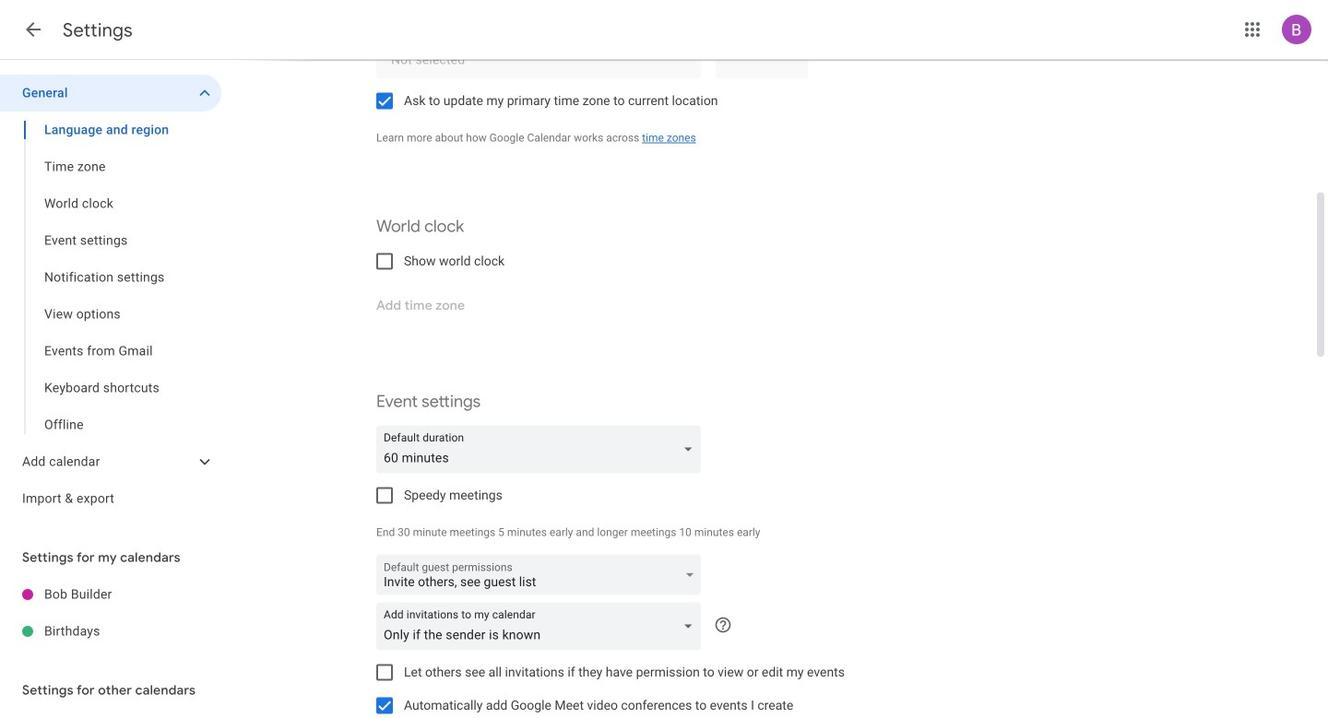 Task type: locate. For each thing, give the bounding box(es) containing it.
group
[[0, 112, 221, 444]]

birthdays tree item
[[0, 613, 221, 650]]

bob builder tree item
[[0, 577, 221, 613]]

1 vertical spatial tree
[[0, 577, 221, 650]]

tree
[[0, 75, 221, 517], [0, 577, 221, 650]]

None field
[[376, 426, 708, 474], [376, 603, 708, 651], [376, 426, 708, 474], [376, 603, 708, 651]]

heading
[[63, 18, 133, 42]]

1 tree from the top
[[0, 75, 221, 517]]

0 vertical spatial tree
[[0, 75, 221, 517]]



Task type: describe. For each thing, give the bounding box(es) containing it.
general tree item
[[0, 75, 221, 112]]

go back image
[[22, 18, 44, 41]]

2 tree from the top
[[0, 577, 221, 650]]

Label for secondary time zone. text field
[[731, 47, 793, 73]]



Task type: vqa. For each thing, say whether or not it's contained in the screenshot.
2nd tree from the top of the page
yes



